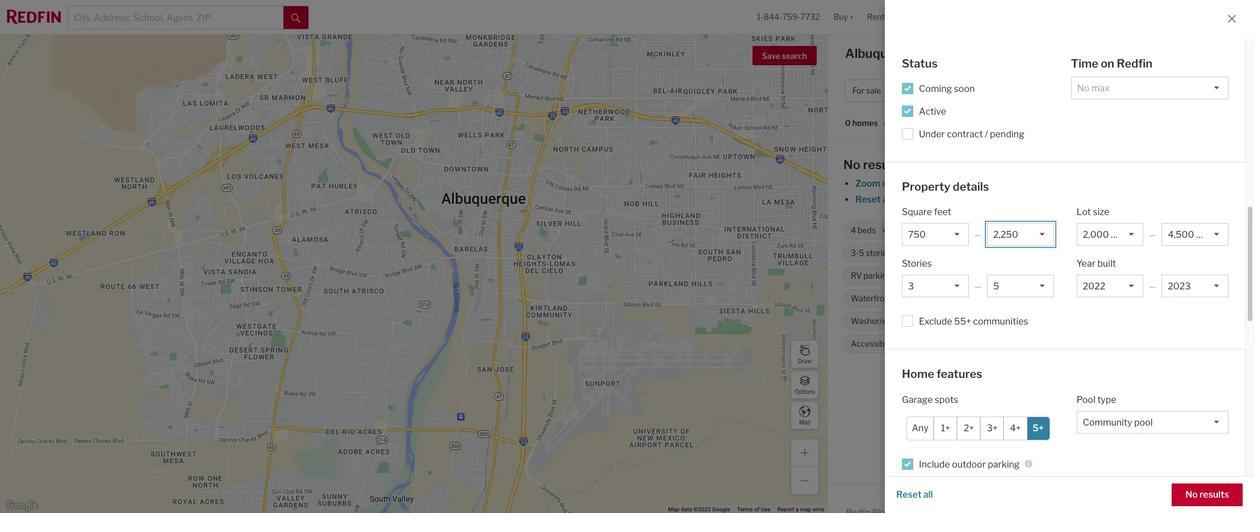 Task type: locate. For each thing, give the bounding box(es) containing it.
ft. left "lot"
[[1147, 226, 1154, 235]]

— down the main
[[1149, 282, 1156, 291]]

sq. left ft.-
[[1087, 226, 1097, 235]]

1 vertical spatial air
[[919, 494, 931, 505]]

4 for 4 bd / 4+ ba
[[1042, 86, 1047, 96]]

home
[[968, 86, 990, 96], [902, 368, 934, 381]]

parking for rv
[[864, 271, 892, 281]]

parking right "rv"
[[864, 271, 892, 281]]

no
[[844, 157, 861, 172], [1186, 490, 1198, 500]]

on left the main
[[1143, 271, 1153, 281]]

under contract / pending
[[919, 129, 1025, 139]]

1 vertical spatial no results
[[1186, 490, 1229, 500]]

1 horizontal spatial 4+
[[1010, 423, 1021, 434]]

4 left bd
[[1042, 86, 1047, 96]]

all down include
[[923, 490, 933, 500]]

1 horizontal spatial reset
[[896, 490, 922, 500]]

submit search image
[[291, 13, 300, 23]]

0 vertical spatial 4+
[[1065, 86, 1075, 96]]

lot
[[1156, 226, 1166, 235]]

no inside button
[[1186, 490, 1198, 500]]

©2023
[[694, 507, 711, 513]]

air down include
[[919, 494, 931, 505]]

remove 4 bd / 4+ ba image
[[1091, 87, 1098, 94]]

spots down house
[[986, 339, 1006, 349]]

2022-
[[941, 248, 963, 258]]

1 horizontal spatial 4
[[1042, 86, 1047, 96]]

—
[[975, 230, 982, 240], [1149, 230, 1156, 240], [975, 282, 982, 291], [1149, 282, 1156, 291]]

air conditioning down 'outdoor'
[[919, 494, 986, 505]]

4,500
[[1110, 226, 1133, 235]]

all inside the zoom out reset all filters
[[883, 194, 892, 205]]

type right soon
[[992, 86, 1008, 96]]

— left remove 2,000 sq. ft.-4,500 sq. ft. lot image
[[1149, 230, 1156, 240]]

air conditioning down 2022- on the right
[[922, 271, 981, 281]]

primary bedroom on main
[[1077, 271, 1172, 281]]

0 vertical spatial 4
[[1042, 86, 1047, 96]]

2 horizontal spatial sq.
[[1134, 226, 1145, 235]]

washer/dryer
[[851, 317, 902, 326]]

1 horizontal spatial home
[[968, 86, 990, 96]]

5+ for 5+ parking spots
[[945, 339, 954, 349]]

5+ inside radio
[[1033, 423, 1044, 434]]

0 vertical spatial /
[[1060, 86, 1063, 96]]

1 vertical spatial conditioning
[[933, 494, 986, 505]]

4+ left baths
[[906, 226, 916, 235]]

1 horizontal spatial spots
[[986, 339, 1006, 349]]

1 vertical spatial parking
[[956, 339, 984, 349]]

home type button
[[960, 80, 1030, 102]]

5+ down remove washer/dryer hookup icon
[[945, 339, 954, 349]]

year built
[[1077, 258, 1116, 269]]

for
[[853, 86, 865, 96]]

1 horizontal spatial 5+
[[1033, 423, 1044, 434]]

time on redfin
[[1071, 57, 1153, 70]]

option group
[[907, 417, 1050, 441]]

built
[[922, 248, 939, 258]]

guest house
[[963, 317, 1010, 326]]

/ for 4+
[[1060, 86, 1063, 96]]

2 horizontal spatial parking
[[988, 459, 1020, 470]]

2 vertical spatial parking
[[988, 459, 1020, 470]]

0 horizontal spatial reset
[[855, 194, 881, 205]]

reset all button
[[896, 484, 933, 507]]

price
[[915, 86, 934, 96]]

0 vertical spatial results
[[863, 157, 904, 172]]

3 sq. from the left
[[1134, 226, 1145, 235]]

0 horizontal spatial parking
[[864, 271, 892, 281]]

1 horizontal spatial map
[[799, 419, 811, 426]]

0 vertical spatial home
[[968, 86, 990, 96]]

5+ radio
[[1027, 417, 1050, 441]]

remove primary bedroom on main image
[[1179, 273, 1185, 279]]

all
[[883, 194, 892, 205], [923, 490, 933, 500]]

parking for 5+
[[956, 339, 984, 349]]

0 vertical spatial reset
[[855, 194, 881, 205]]

home down "homes"
[[968, 86, 990, 96]]

4 left beds
[[851, 226, 856, 235]]

redfin
[[1117, 57, 1153, 70], [962, 379, 990, 390]]

on
[[1101, 57, 1114, 70], [1143, 271, 1153, 281]]

1 horizontal spatial ft.
[[1147, 226, 1154, 235]]

1 horizontal spatial /
[[1060, 86, 1063, 96]]

ft. left remove 750-2,250 sq. ft. image
[[1023, 226, 1031, 235]]

0 horizontal spatial /
[[985, 129, 988, 139]]

remove air conditioning image
[[987, 273, 994, 279]]

reset down zoom
[[855, 194, 881, 205]]

square feet
[[902, 207, 951, 218]]

2023
[[963, 248, 984, 258]]

0 horizontal spatial map
[[668, 507, 680, 513]]

built
[[1098, 258, 1116, 269]]

no results inside button
[[1186, 490, 1229, 500]]

1 horizontal spatial type
[[1098, 395, 1117, 405]]

parking down exclude 55+ communities
[[956, 339, 984, 349]]

0 horizontal spatial no
[[844, 157, 861, 172]]

under
[[919, 129, 945, 139]]

5+
[[945, 339, 954, 349], [1033, 423, 1044, 434]]

1 horizontal spatial no
[[1186, 490, 1198, 500]]

remove washer/dryer hookup image
[[938, 318, 945, 325]]

for sale button
[[845, 80, 903, 102]]

data
[[681, 507, 692, 513]]

home type
[[968, 86, 1008, 96]]

0 horizontal spatial ft.
[[1023, 226, 1031, 235]]

features
[[937, 368, 982, 381]]

zoom
[[855, 178, 880, 189]]

1 vertical spatial 4
[[851, 226, 856, 235]]

— up 2023
[[975, 230, 982, 240]]

/ inside button
[[1060, 86, 1063, 96]]

1 sq. from the left
[[1011, 226, 1021, 235]]

0 vertical spatial on
[[1101, 57, 1114, 70]]

home
[[893, 339, 914, 349]]

0 vertical spatial no
[[844, 157, 861, 172]]

no results
[[844, 157, 904, 172], [1186, 490, 1229, 500]]

rv
[[851, 271, 862, 281]]

conditioning down built 2022-2023
[[935, 271, 981, 281]]

property
[[902, 180, 951, 193]]

1 horizontal spatial all
[[923, 490, 933, 500]]

air down "stories"
[[922, 271, 933, 281]]

map left data at the bottom of the page
[[668, 507, 680, 513]]

list box
[[1071, 76, 1229, 99], [902, 223, 969, 246], [987, 223, 1054, 246], [1077, 223, 1144, 246], [1162, 223, 1229, 246], [902, 275, 969, 298], [987, 275, 1054, 298], [1077, 275, 1144, 298], [1162, 275, 1229, 298], [1077, 411, 1229, 434]]

City, Address, School, Agent, ZIP search field
[[68, 6, 283, 29]]

1 vertical spatial 5+
[[1033, 423, 1044, 434]]

5+ parking spots
[[945, 339, 1006, 349]]

:
[[909, 118, 910, 128]]

home inside button
[[968, 86, 990, 96]]

reset all
[[896, 490, 933, 500]]

2 horizontal spatial 4+
[[1065, 86, 1075, 96]]

map inside button
[[799, 419, 811, 426]]

sq. right 2,250
[[1011, 226, 1021, 235]]

type for pool type
[[1098, 395, 1117, 405]]

0 vertical spatial parking
[[864, 271, 892, 281]]

1 horizontal spatial results
[[1200, 490, 1229, 500]]

draw
[[798, 358, 812, 364]]

reset inside button
[[896, 490, 922, 500]]

1 vertical spatial map
[[668, 507, 680, 513]]

ft.-
[[1099, 226, 1110, 235]]

rv parking
[[851, 271, 892, 281]]

terms of use link
[[737, 507, 771, 513]]

0 vertical spatial conditioning
[[935, 271, 981, 281]]

1 horizontal spatial parking
[[956, 339, 984, 349]]

3+
[[987, 423, 998, 434]]

0 vertical spatial no results
[[844, 157, 904, 172]]

2,000
[[1062, 226, 1085, 235]]

0 horizontal spatial home
[[902, 368, 934, 381]]

nm
[[928, 46, 949, 61]]

— down 2023
[[975, 282, 982, 291]]

remove 2,000 sq. ft.-4,500 sq. ft. lot image
[[1174, 227, 1181, 234]]

0 horizontal spatial spots
[[935, 395, 958, 405]]

0 horizontal spatial 5+
[[945, 339, 954, 349]]

1 vertical spatial home
[[902, 368, 934, 381]]

1 horizontal spatial sq.
[[1087, 226, 1097, 235]]

home for home type
[[968, 86, 990, 96]]

0 horizontal spatial 4
[[851, 226, 856, 235]]

1 vertical spatial /
[[985, 129, 988, 139]]

conditioning
[[935, 271, 981, 281], [933, 494, 986, 505]]

results inside button
[[1200, 490, 1229, 500]]

map down options at the bottom of page
[[799, 419, 811, 426]]

0 vertical spatial 5+
[[945, 339, 954, 349]]

— for square feet
[[975, 230, 982, 240]]

1 vertical spatial 4+
[[906, 226, 916, 235]]

0 vertical spatial map
[[799, 419, 811, 426]]

type right pool
[[1098, 395, 1117, 405]]

0 horizontal spatial 4+
[[906, 226, 916, 235]]

/ right bd
[[1060, 86, 1063, 96]]

0 vertical spatial type
[[992, 86, 1008, 96]]

2 vertical spatial 4+
[[1010, 423, 1021, 434]]

0
[[845, 118, 851, 128]]

on right time
[[1101, 57, 1114, 70]]

reset down include
[[896, 490, 922, 500]]

4+ inside radio
[[1010, 423, 1021, 434]]

4+ left ba
[[1065, 86, 1075, 96]]

4+ for 4+ baths
[[906, 226, 916, 235]]

4+ left 5+ radio
[[1010, 423, 1021, 434]]

ft.
[[1023, 226, 1031, 235], [1147, 226, 1154, 235]]

5+ right 4+ radio
[[1033, 423, 1044, 434]]

sq. right 4,500
[[1134, 226, 1145, 235]]

1 ft. from the left
[[1023, 226, 1031, 235]]

0 vertical spatial all
[[883, 194, 892, 205]]

contract
[[947, 129, 983, 139]]

type inside button
[[992, 86, 1008, 96]]

sale
[[866, 86, 881, 96]]

750-2,250 sq. ft.
[[969, 226, 1031, 235]]

1 vertical spatial reset
[[896, 490, 922, 500]]

air conditioning
[[922, 271, 981, 281], [919, 494, 986, 505]]

1 horizontal spatial redfin
[[1117, 57, 1153, 70]]

include
[[919, 459, 950, 470]]

all down out at the right of page
[[883, 194, 892, 205]]

house
[[987, 317, 1010, 326]]

1 vertical spatial results
[[1200, 490, 1229, 500]]

1 vertical spatial all
[[923, 490, 933, 500]]

sq.
[[1011, 226, 1021, 235], [1087, 226, 1097, 235], [1134, 226, 1145, 235]]

spots down 'home features'
[[935, 395, 958, 405]]

0 horizontal spatial sq.
[[1011, 226, 1021, 235]]

remove 750-2,250 sq. ft. image
[[1037, 227, 1044, 234]]

Any radio
[[907, 417, 934, 441]]

for sale
[[853, 86, 881, 96]]

0 horizontal spatial redfin
[[962, 379, 990, 390]]

draw button
[[791, 340, 819, 369]]

1 vertical spatial on
[[1143, 271, 1153, 281]]

pets allowed
[[1060, 294, 1107, 304]]

4 inside the 4 bd / 4+ ba button
[[1042, 86, 1047, 96]]

1 horizontal spatial no results
[[1186, 490, 1229, 500]]

a
[[796, 507, 799, 513]]

4
[[1042, 86, 1047, 96], [851, 226, 856, 235]]

parking right 'outdoor'
[[988, 459, 1020, 470]]

/
[[1060, 86, 1063, 96], [985, 129, 988, 139]]

1 vertical spatial redfin
[[962, 379, 990, 390]]

/ left pending
[[985, 129, 988, 139]]

guest
[[963, 317, 985, 326]]

1 vertical spatial type
[[1098, 395, 1117, 405]]

square
[[902, 207, 932, 218]]

home up garage
[[902, 368, 934, 381]]

reset inside the zoom out reset all filters
[[855, 194, 881, 205]]

0 horizontal spatial all
[[883, 194, 892, 205]]

0 horizontal spatial type
[[992, 86, 1008, 96]]

/ for pending
[[985, 129, 988, 139]]

coming
[[919, 83, 952, 94]]

2+ radio
[[957, 417, 981, 441]]

1-
[[757, 12, 764, 22]]

communities
[[973, 316, 1028, 327]]

conditioning down 'outdoor'
[[933, 494, 986, 505]]

parking
[[864, 271, 892, 281], [956, 339, 984, 349], [988, 459, 1020, 470]]

time
[[1071, 57, 1099, 70]]

55+
[[954, 316, 971, 327]]

fixer-uppers
[[1015, 248, 1062, 258]]

option group containing any
[[907, 417, 1050, 441]]

map for map data ©2023 google
[[668, 507, 680, 513]]

map data ©2023 google
[[668, 507, 730, 513]]

1 vertical spatial no
[[1186, 490, 1198, 500]]

zoom out button
[[855, 178, 897, 189]]



Task type: vqa. For each thing, say whether or not it's contained in the screenshot.
middle Parking
yes



Task type: describe. For each thing, give the bounding box(es) containing it.
map for map
[[799, 419, 811, 426]]

4 for 4 beds
[[851, 226, 856, 235]]

terms
[[737, 507, 753, 513]]

— for lot size
[[1149, 230, 1156, 240]]

save
[[762, 51, 780, 61]]

4+ radio
[[1004, 417, 1027, 441]]

market insights link
[[1112, 37, 1180, 62]]

homes
[[852, 118, 878, 128]]

ba
[[1077, 86, 1086, 96]]

4 bd / 4+ ba
[[1042, 86, 1086, 96]]

waterfront
[[851, 294, 892, 304]]

1 horizontal spatial on
[[1143, 271, 1153, 281]]

price button
[[907, 80, 956, 102]]

4+ baths
[[906, 226, 938, 235]]

1+
[[941, 423, 950, 434]]

remove have view image
[[1035, 295, 1041, 302]]

for
[[996, 46, 1014, 61]]

no results button
[[1172, 484, 1243, 507]]

market
[[1112, 49, 1143, 60]]

soon
[[954, 83, 975, 94]]

1 vertical spatial air conditioning
[[919, 494, 986, 505]]

report a map error
[[777, 507, 825, 513]]

0 horizontal spatial on
[[1101, 57, 1114, 70]]

home for home features
[[902, 368, 934, 381]]

coming soon
[[919, 83, 975, 94]]

washer/dryer hookup
[[851, 317, 932, 326]]

allowed
[[1078, 294, 1107, 304]]

0 vertical spatial spots
[[986, 339, 1006, 349]]

error
[[813, 507, 825, 513]]

recommended
[[912, 118, 970, 128]]

pets
[[1060, 294, 1076, 304]]

— for year built
[[1149, 282, 1156, 291]]

of
[[754, 507, 760, 513]]

outdoor
[[952, 459, 986, 470]]

built 2022-2023
[[922, 248, 984, 258]]

0 horizontal spatial no results
[[844, 157, 904, 172]]

albuquerque, nm homes for sale
[[845, 46, 1042, 61]]

lot size
[[1077, 207, 1110, 218]]

4+ inside button
[[1065, 86, 1075, 96]]

type for home type
[[992, 86, 1008, 96]]

•
[[884, 119, 886, 129]]

pending
[[990, 129, 1025, 139]]

4 beds
[[851, 226, 876, 235]]

5
[[859, 248, 864, 258]]

feet
[[934, 207, 951, 218]]

have
[[992, 294, 1011, 304]]

1-844-759-7732
[[757, 12, 820, 22]]

stories
[[902, 258, 932, 269]]

844-
[[764, 12, 782, 22]]

map region
[[0, 0, 904, 514]]

homes
[[952, 46, 994, 61]]

google image
[[3, 499, 40, 514]]

have view
[[992, 294, 1029, 304]]

1+ radio
[[934, 417, 957, 441]]

0 vertical spatial air
[[922, 271, 933, 281]]

out
[[882, 178, 897, 189]]

2,250
[[987, 226, 1009, 235]]

basement
[[923, 294, 961, 304]]

search
[[782, 51, 807, 61]]

759-
[[782, 12, 801, 22]]

1-844-759-7732 link
[[757, 12, 820, 22]]

remove waterfront image
[[898, 295, 905, 302]]

reset all filters button
[[855, 194, 920, 205]]

accessible
[[851, 339, 891, 349]]

map button
[[791, 402, 819, 430]]

remove rv parking image
[[897, 273, 904, 279]]

1 vertical spatial spots
[[935, 395, 958, 405]]

fireplace
[[1012, 271, 1046, 281]]

remove pets allowed image
[[1112, 295, 1119, 302]]

2 sq. from the left
[[1087, 226, 1097, 235]]

all inside button
[[923, 490, 933, 500]]

fixer-
[[1015, 248, 1036, 258]]

home features
[[902, 368, 982, 381]]

sale
[[1016, 46, 1042, 61]]

terms of use
[[737, 507, 771, 513]]

report a map error link
[[777, 507, 825, 513]]

garage spots
[[902, 395, 958, 405]]

view
[[1012, 294, 1029, 304]]

2+
[[964, 423, 974, 434]]

3+ radio
[[981, 417, 1004, 441]]

bd
[[1049, 86, 1059, 96]]

redfin link
[[962, 379, 990, 390]]

remove basement image
[[967, 295, 973, 302]]

size
[[1093, 207, 1110, 218]]

status
[[902, 57, 938, 70]]

7732
[[801, 12, 820, 22]]

remove fireplace image
[[1052, 273, 1058, 279]]

accessible home
[[851, 339, 914, 349]]

include outdoor parking
[[919, 459, 1020, 470]]

exclude 55+ communities
[[919, 316, 1028, 327]]

map
[[800, 507, 811, 513]]

0 homes • sort : recommended
[[845, 118, 970, 129]]

save search button
[[752, 46, 817, 65]]

albuquerque,
[[845, 46, 925, 61]]

google
[[712, 507, 730, 513]]

2,000 sq. ft.-4,500 sq. ft. lot
[[1062, 226, 1166, 235]]

2 ft. from the left
[[1147, 226, 1154, 235]]

active
[[919, 106, 946, 117]]

remove guest house image
[[1015, 318, 1022, 325]]

primary
[[1077, 271, 1106, 281]]

0 vertical spatial air conditioning
[[922, 271, 981, 281]]

zoom out reset all filters
[[855, 178, 919, 205]]

uppers
[[1036, 248, 1062, 258]]

0 vertical spatial redfin
[[1117, 57, 1153, 70]]

— for stories
[[975, 282, 982, 291]]

5+ for 5+
[[1033, 423, 1044, 434]]

3-
[[851, 248, 859, 258]]

0 horizontal spatial results
[[863, 157, 904, 172]]

options
[[795, 388, 815, 395]]

4+ for 4+
[[1010, 423, 1021, 434]]

property details
[[902, 180, 989, 193]]

any
[[912, 423, 929, 434]]

details
[[953, 180, 989, 193]]

remove 4 beds image
[[881, 227, 888, 234]]



